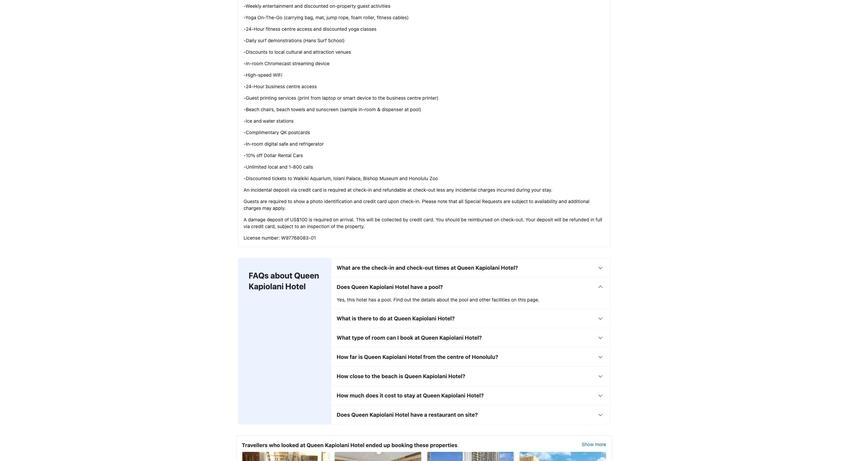 Task type: vqa. For each thing, say whether or not it's contained in the screenshot.
the cables)
yes



Task type: locate. For each thing, give the bounding box(es) containing it.
out for times
[[425, 265, 434, 271]]

0 horizontal spatial will
[[367, 217, 374, 223]]

jump
[[327, 15, 337, 20]]

is inside how far is queen kapiolani hotel from the centre of honolulu? dropdown button
[[358, 355, 363, 361]]

- for -beach chairs, beach towels and sunscreen (sample in-room & dispenser at pool)
[[244, 107, 246, 112]]

and down bishop
[[373, 187, 381, 193]]

credit down 'waikiki' at the left of page
[[298, 187, 311, 193]]

check- up the does queen kapiolani hotel have a pool?
[[372, 265, 390, 271]]

2 vertical spatial in
[[390, 265, 394, 271]]

refundable
[[383, 187, 406, 193]]

2 horizontal spatial be
[[563, 217, 568, 223]]

have inside dropdown button
[[411, 284, 423, 291]]

charges inside guests are required to show a photo identification and credit card upon check-in. please note that all special requests are subject to availability and additional charges may apply.
[[244, 206, 261, 211]]

- up discounts
[[244, 38, 246, 43]]

0 horizontal spatial beach
[[277, 107, 290, 112]]

local down -10% off dollar rental cars at left top
[[268, 164, 278, 170]]

1 vertical spatial about
[[437, 297, 449, 303]]

requests
[[482, 199, 502, 204]]

12 - from the top
[[244, 130, 246, 135]]

yoga
[[245, 15, 256, 20]]

out right find
[[404, 297, 411, 303]]

and down the "(hans"
[[304, 49, 312, 55]]

- for -unlimited local and 1-800 calls
[[244, 164, 246, 170]]

required up identification
[[328, 187, 346, 193]]

check- left your
[[501, 217, 516, 223]]

1 vertical spatial hour
[[254, 84, 264, 89]]

2 horizontal spatial are
[[504, 199, 511, 204]]

in left full
[[591, 217, 595, 223]]

0 horizontal spatial this
[[347, 297, 355, 303]]

beach up stations
[[277, 107, 290, 112]]

0 vertical spatial card
[[312, 187, 322, 193]]

from inside dropdown button
[[423, 355, 436, 361]]

7 - from the top
[[244, 72, 246, 78]]

-yoga on-the-go (carrying bag, mat, jump rope, foam roller, fitness cables)
[[244, 15, 409, 20]]

have for pool?
[[411, 284, 423, 291]]

will right this
[[367, 217, 374, 223]]

1 vertical spatial in
[[591, 217, 595, 223]]

a
[[244, 217, 247, 223]]

3 how from the top
[[337, 393, 349, 399]]

-in-room digital safe and refrigerator
[[244, 141, 324, 147]]

1 horizontal spatial from
[[423, 355, 436, 361]]

0 horizontal spatial are
[[260, 199, 267, 204]]

dispenser
[[382, 107, 403, 112]]

are
[[260, 199, 267, 204], [504, 199, 511, 204], [352, 265, 360, 271]]

to left 'show'
[[288, 199, 292, 204]]

have inside dropdown button
[[411, 412, 423, 419]]

1 vertical spatial 24-
[[246, 84, 254, 89]]

2 vertical spatial required
[[314, 217, 332, 223]]

to inside dropdown button
[[373, 316, 378, 322]]

to left do
[[373, 316, 378, 322]]

10 - from the top
[[244, 107, 246, 112]]

2 24- from the top
[[246, 84, 254, 89]]

incidental up all
[[456, 187, 477, 193]]

- up yoga on the left top of page
[[244, 3, 246, 9]]

local up the chromecast
[[275, 49, 285, 55]]

- down daily
[[244, 49, 246, 55]]

incurred
[[497, 187, 515, 193]]

are for what are the check-in and check-out times at queen kapiolani hotel?
[[352, 265, 360, 271]]

24- down yoga on the left top of page
[[246, 26, 254, 32]]

and right pool
[[470, 297, 478, 303]]

1 vertical spatial access
[[302, 84, 317, 89]]

are for guests are required to show a photo identification and credit card upon check-in. please note that all special requests are subject to availability and additional charges may apply.
[[260, 199, 267, 204]]

it
[[380, 393, 383, 399]]

this
[[347, 297, 355, 303], [518, 297, 526, 303]]

refrigerator
[[299, 141, 324, 147]]

2 vertical spatial how
[[337, 393, 349, 399]]

2 - from the top
[[244, 15, 245, 20]]

are down incurred
[[504, 199, 511, 204]]

on right facilities
[[511, 297, 517, 303]]

centre
[[282, 26, 296, 32], [286, 84, 300, 89], [407, 95, 421, 101], [447, 355, 464, 361]]

fitness
[[377, 15, 392, 20], [266, 26, 280, 32]]

is inside a damage deposit of us$100 is required on arrival. this will be collected by credit card. you should be reimbursed on check-out. your deposit will be refunded in full via credit card, subject to an inspection of the property.
[[309, 217, 312, 223]]

about right the faqs
[[271, 271, 293, 281]]

credit up this
[[363, 199, 376, 204]]

0 vertical spatial from
[[311, 95, 321, 101]]

device up in-
[[357, 95, 371, 101]]

beach
[[246, 107, 259, 112]]

via down a
[[244, 224, 250, 230]]

a for photo
[[306, 199, 309, 204]]

1 vertical spatial subject
[[277, 224, 293, 230]]

does down much
[[337, 412, 350, 419]]

out
[[428, 187, 435, 193], [425, 265, 434, 271], [404, 297, 411, 303]]

1 horizontal spatial this
[[518, 297, 526, 303]]

on
[[333, 217, 339, 223], [494, 217, 500, 223], [511, 297, 517, 303], [457, 412, 464, 419]]

1 does from the top
[[337, 284, 350, 291]]

have
[[411, 284, 423, 291], [411, 412, 423, 419]]

1 vertical spatial required
[[268, 199, 287, 204]]

- left speed
[[244, 72, 246, 78]]

are up may
[[260, 199, 267, 204]]

1 vertical spatial in-
[[246, 141, 252, 147]]

fitness down activities
[[377, 15, 392, 20]]

800
[[293, 164, 302, 170]]

- up 'ice'
[[244, 107, 246, 112]]

be right should
[[461, 217, 467, 223]]

hour for business
[[254, 84, 264, 89]]

1 - from the top
[[244, 3, 246, 9]]

room down discounts
[[252, 61, 263, 66]]

how inside 'dropdown button'
[[337, 393, 349, 399]]

1 horizontal spatial about
[[437, 297, 449, 303]]

refunded
[[570, 217, 589, 223]]

0 horizontal spatial about
[[271, 271, 293, 281]]

1 incidental from the left
[[251, 187, 272, 193]]

surf
[[258, 38, 267, 43]]

of right inspection
[[331, 224, 335, 230]]

via
[[291, 187, 297, 193], [244, 224, 250, 230]]

in up the does queen kapiolani hotel have a pool?
[[390, 265, 394, 271]]

the inside a damage deposit of us$100 is required on arrival. this will be collected by credit card. you should be reimbursed on check-out. your deposit will be refunded in full via credit card, subject to an inspection of the property.
[[337, 224, 344, 230]]

will left the refunded
[[554, 217, 562, 223]]

subject
[[512, 199, 528, 204], [277, 224, 293, 230]]

and down mat,
[[313, 26, 322, 32]]

- for -24-hour fitness centre access and discounted yoga classes
[[244, 26, 246, 32]]

3 - from the top
[[244, 26, 246, 32]]

what left type
[[337, 335, 351, 341]]

subject down during
[[512, 199, 528, 204]]

what up yes,
[[337, 265, 351, 271]]

1 vertical spatial what
[[337, 316, 351, 322]]

at down palace,
[[348, 187, 352, 193]]

note
[[438, 199, 448, 204]]

kapiolani inside faqs about queen kapiolani hotel
[[249, 282, 284, 292]]

1 vertical spatial from
[[423, 355, 436, 361]]

24- down "high-" in the top of the page
[[246, 84, 254, 89]]

0 horizontal spatial fitness
[[266, 26, 280, 32]]

0 vertical spatial in
[[368, 187, 372, 193]]

at right stay
[[417, 393, 422, 399]]

2 this from the left
[[518, 297, 526, 303]]

1 horizontal spatial will
[[554, 217, 562, 223]]

card.
[[424, 217, 435, 223]]

card
[[312, 187, 322, 193], [377, 199, 387, 204]]

queen inside faqs about queen kapiolani hotel
[[294, 271, 319, 281]]

2 vertical spatial what
[[337, 335, 351, 341]]

in- up "high-" in the top of the page
[[246, 61, 252, 66]]

8 - from the top
[[244, 84, 246, 89]]

1-
[[289, 164, 293, 170]]

queen inside dropdown button
[[351, 284, 368, 291]]

0 vertical spatial charges
[[478, 187, 495, 193]]

and
[[295, 3, 303, 9], [313, 26, 322, 32], [304, 49, 312, 55], [307, 107, 315, 112], [254, 118, 262, 124], [290, 141, 298, 147], [279, 164, 288, 170], [400, 176, 408, 181], [373, 187, 381, 193], [354, 199, 362, 204], [559, 199, 567, 204], [396, 265, 406, 271], [470, 297, 478, 303]]

1 horizontal spatial incidental
[[456, 187, 477, 193]]

and right safe
[[290, 141, 298, 147]]

1 vertical spatial have
[[411, 412, 423, 419]]

calls
[[303, 164, 313, 170]]

1 vertical spatial does
[[337, 412, 350, 419]]

3 what from the top
[[337, 335, 351, 341]]

2 will from the left
[[554, 217, 562, 223]]

0 horizontal spatial charges
[[244, 206, 261, 211]]

1 vertical spatial charges
[[244, 206, 261, 211]]

hotel? up site?
[[467, 393, 484, 399]]

full
[[596, 217, 602, 223]]

hotel inside dropdown button
[[395, 284, 409, 291]]

sunscreen
[[316, 107, 339, 112]]

0 horizontal spatial incidental
[[251, 187, 272, 193]]

1 horizontal spatial are
[[352, 265, 360, 271]]

property
[[337, 3, 356, 9]]

speed
[[258, 72, 272, 78]]

how left "far"
[[337, 355, 349, 361]]

beach up cost
[[382, 374, 398, 380]]

check- down honolulu
[[413, 187, 428, 193]]

access for business
[[302, 84, 317, 89]]

are inside 'dropdown button'
[[352, 265, 360, 271]]

queen inside 'dropdown button'
[[423, 393, 440, 399]]

1 have from the top
[[411, 284, 423, 291]]

0 vertical spatial business
[[266, 84, 285, 89]]

- up "high-" in the top of the page
[[244, 61, 246, 66]]

what down yes,
[[337, 316, 351, 322]]

2 have from the top
[[411, 412, 423, 419]]

- for -guest printing services (print from laptop or smart device to the business centre printer)
[[244, 95, 246, 101]]

required inside guests are required to show a photo identification and credit card upon check-in. please note that all special requests are subject to availability and additional charges may apply.
[[268, 199, 287, 204]]

kapiolani inside "dropdown button"
[[423, 374, 447, 380]]

what are the check-in and check-out times at queen kapiolani hotel? button
[[331, 259, 610, 278]]

9 - from the top
[[244, 95, 246, 101]]

a inside guests are required to show a photo identification and credit card upon check-in. please note that all special requests are subject to availability and additional charges may apply.
[[306, 199, 309, 204]]

1 in- from the top
[[246, 61, 252, 66]]

10%
[[246, 153, 255, 158]]

1 horizontal spatial via
[[291, 187, 297, 193]]

0 horizontal spatial card
[[312, 187, 322, 193]]

to inside "dropdown button"
[[365, 374, 370, 380]]

deposit down tickets
[[273, 187, 290, 193]]

a left pool? on the bottom right of the page
[[424, 284, 427, 291]]

0 horizontal spatial via
[[244, 224, 250, 230]]

more
[[595, 442, 606, 448]]

discounted up mat,
[[304, 3, 328, 9]]

0 horizontal spatial be
[[375, 217, 380, 223]]

-10% off dollar rental cars
[[244, 153, 303, 158]]

0 vertical spatial hour
[[254, 26, 264, 32]]

is left there
[[352, 316, 356, 322]]

discounted up school)
[[323, 26, 347, 32]]

does up yes,
[[337, 284, 350, 291]]

special
[[465, 199, 481, 204]]

to right smart
[[373, 95, 377, 101]]

can
[[387, 335, 396, 341]]

in down bishop
[[368, 187, 372, 193]]

is up how much does it cost to stay at queen kapiolani hotel?
[[399, 374, 403, 380]]

fitness down the-
[[266, 26, 280, 32]]

1 horizontal spatial business
[[387, 95, 406, 101]]

does
[[366, 393, 379, 399]]

11 - from the top
[[244, 118, 246, 124]]

24-
[[246, 26, 254, 32], [246, 84, 254, 89]]

check- right upon
[[400, 199, 416, 204]]

- up beach
[[244, 95, 246, 101]]

1 vertical spatial local
[[268, 164, 278, 170]]

- for -ice and water stations
[[244, 118, 246, 124]]

inspection
[[307, 224, 330, 230]]

card up photo
[[312, 187, 322, 193]]

0 vertical spatial access
[[297, 26, 312, 32]]

room inside what type of room can i book at queen kapiolani hotel? dropdown button
[[372, 335, 385, 341]]

hotel inside faqs about queen kapiolani hotel
[[285, 282, 306, 292]]

13 - from the top
[[244, 141, 246, 147]]

1 horizontal spatial beach
[[382, 374, 398, 380]]

- left on-
[[244, 15, 245, 20]]

how for how close to the beach is queen kapiolani hotel?
[[337, 374, 349, 380]]

0 vertical spatial fitness
[[377, 15, 392, 20]]

subject inside guests are required to show a photo identification and credit card upon check-in. please note that all special requests are subject to availability and additional charges may apply.
[[512, 199, 528, 204]]

at right book
[[415, 335, 420, 341]]

site?
[[465, 412, 478, 419]]

iolani
[[333, 176, 345, 181]]

2 how from the top
[[337, 374, 349, 380]]

room
[[252, 61, 263, 66], [365, 107, 376, 112], [252, 141, 263, 147], [372, 335, 385, 341]]

on inside dropdown button
[[457, 412, 464, 419]]

access for fitness
[[297, 26, 312, 32]]

hotel?
[[501, 265, 518, 271], [438, 316, 455, 322], [465, 335, 482, 341], [448, 374, 466, 380], [467, 393, 484, 399]]

1 vertical spatial how
[[337, 374, 349, 380]]

0 horizontal spatial from
[[311, 95, 321, 101]]

0 vertical spatial have
[[411, 284, 423, 291]]

what for what are the check-in and check-out times at queen kapiolani hotel?
[[337, 265, 351, 271]]

kapiolani inside 'dropdown button'
[[476, 265, 500, 271]]

about
[[271, 271, 293, 281], [437, 297, 449, 303]]

does queen kapiolani hotel have a pool?
[[337, 284, 443, 291]]

on left site?
[[457, 412, 464, 419]]

1 how from the top
[[337, 355, 349, 361]]

1 vertical spatial fitness
[[266, 26, 280, 32]]

a for pool?
[[424, 284, 427, 291]]

how far is queen kapiolani hotel from the centre of honolulu?
[[337, 355, 498, 361]]

to inside a damage deposit of us$100 is required on arrival. this will be collected by credit card. you should be reimbursed on check-out. your deposit will be refunded in full via credit card, subject to an inspection of the property.
[[295, 224, 299, 230]]

card left upon
[[377, 199, 387, 204]]

6 - from the top
[[244, 61, 246, 66]]

in- for -in-room chromecast streaming device
[[246, 61, 252, 66]]

high-
[[246, 72, 258, 78]]

- for -24-hour business centre access
[[244, 84, 246, 89]]

5 - from the top
[[244, 49, 246, 55]]

damage
[[248, 217, 266, 223]]

14 - from the top
[[244, 153, 246, 158]]

properties
[[430, 443, 458, 449]]

rental
[[278, 153, 292, 158]]

from down what type of room can i book at queen kapiolani hotel?
[[423, 355, 436, 361]]

charges down guests
[[244, 206, 261, 211]]

&
[[377, 107, 381, 112]]

0 vertical spatial how
[[337, 355, 349, 361]]

1 horizontal spatial subject
[[512, 199, 528, 204]]

a inside dropdown button
[[424, 412, 427, 419]]

2 hour from the top
[[254, 84, 264, 89]]

business down wifi
[[266, 84, 285, 89]]

this right yes,
[[347, 297, 355, 303]]

stay.
[[542, 187, 553, 193]]

faqs
[[249, 271, 269, 281]]

what inside 'dropdown button'
[[337, 265, 351, 271]]

2 does from the top
[[337, 412, 350, 419]]

- for -yoga on-the-go (carrying bag, mat, jump rope, foam roller, fitness cables)
[[244, 15, 245, 20]]

1 vertical spatial via
[[244, 224, 250, 230]]

- up 10%
[[244, 141, 246, 147]]

surf
[[318, 38, 327, 43]]

out left times
[[425, 265, 434, 271]]

0 vertical spatial 24-
[[246, 26, 254, 32]]

deposit up card,
[[267, 217, 283, 223]]

show
[[294, 199, 305, 204]]

0 vertical spatial subject
[[512, 199, 528, 204]]

how much does it cost to stay at queen kapiolani hotel? button
[[331, 387, 610, 406]]

cables)
[[393, 15, 409, 20]]

close
[[350, 374, 364, 380]]

how inside "dropdown button"
[[337, 374, 349, 380]]

16 - from the top
[[244, 176, 246, 181]]

deposit for of
[[267, 217, 283, 223]]

a right 'show'
[[306, 199, 309, 204]]

room left can
[[372, 335, 385, 341]]

0 horizontal spatial device
[[315, 61, 330, 66]]

1 vertical spatial beach
[[382, 374, 398, 380]]

0 vertical spatial does
[[337, 284, 350, 291]]

deposit right your
[[537, 217, 553, 223]]

(print
[[298, 95, 309, 101]]

printing
[[260, 95, 277, 101]]

1 horizontal spatial device
[[357, 95, 371, 101]]

2 in- from the top
[[246, 141, 252, 147]]

that
[[449, 199, 457, 204]]

2 horizontal spatial in
[[591, 217, 595, 223]]

15 - from the top
[[244, 164, 246, 170]]

-discounted tickets to waikiki aquarium, iolani palace, bishop museum and honolulu zoo
[[244, 176, 438, 181]]

deposit
[[273, 187, 290, 193], [267, 217, 283, 223], [537, 217, 553, 223]]

is right "far"
[[358, 355, 363, 361]]

your
[[531, 187, 541, 193]]

the inside dropdown button
[[437, 355, 446, 361]]

who
[[269, 443, 280, 449]]

4 - from the top
[[244, 38, 246, 43]]

how for how far is queen kapiolani hotel from the centre of honolulu?
[[337, 355, 349, 361]]

have down how much does it cost to stay at queen kapiolani hotel?
[[411, 412, 423, 419]]

1 horizontal spatial in
[[390, 265, 394, 271]]

cultural
[[286, 49, 302, 55]]

how left close
[[337, 374, 349, 380]]

out inside what are the check-in and check-out times at queen kapiolani hotel? 'dropdown button'
[[425, 265, 434, 271]]

- down yoga on the left top of page
[[244, 26, 246, 32]]

1 24- from the top
[[246, 26, 254, 32]]

show more link
[[582, 442, 606, 450]]

queen inside 'dropdown button'
[[457, 265, 474, 271]]

2 what from the top
[[337, 316, 351, 322]]

0 horizontal spatial subject
[[277, 224, 293, 230]]

entertainment
[[263, 3, 293, 9]]

2 vertical spatial out
[[404, 297, 411, 303]]

does inside does queen kapiolani hotel have a restaurant on site? dropdown button
[[337, 412, 350, 419]]

honolulu?
[[472, 355, 498, 361]]

type
[[352, 335, 364, 341]]

unlimited
[[246, 164, 267, 170]]

0 vertical spatial beach
[[277, 107, 290, 112]]

1 hour from the top
[[254, 26, 264, 32]]

1 vertical spatial out
[[425, 265, 434, 271]]

be left 'collected'
[[375, 217, 380, 223]]

required
[[328, 187, 346, 193], [268, 199, 287, 204], [314, 217, 332, 223]]

- for -10% off dollar rental cars
[[244, 153, 246, 158]]

0 vertical spatial in-
[[246, 61, 252, 66]]

01
[[311, 235, 316, 241]]

what is there to do at queen kapiolani hotel?
[[337, 316, 455, 322]]

and right 'ice'
[[254, 118, 262, 124]]

business up dispenser
[[387, 95, 406, 101]]

1 what from the top
[[337, 265, 351, 271]]

daily
[[246, 38, 257, 43]]

1 horizontal spatial be
[[461, 217, 467, 223]]

0 vertical spatial what
[[337, 265, 351, 271]]

hotel? up facilities
[[501, 265, 518, 271]]

cars
[[293, 153, 303, 158]]

property.
[[345, 224, 365, 230]]

- down 10%
[[244, 164, 246, 170]]

have for restaurant
[[411, 412, 423, 419]]

how inside dropdown button
[[337, 355, 349, 361]]

-in-room chromecast streaming device
[[244, 61, 330, 66]]

does inside does queen kapiolani hotel have a pool? dropdown button
[[337, 284, 350, 291]]

kapiolani inside 'dropdown button'
[[441, 393, 466, 399]]

a inside dropdown button
[[424, 284, 427, 291]]

1 horizontal spatial card
[[377, 199, 387, 204]]

1 vertical spatial card
[[377, 199, 387, 204]]

- for -in-room digital safe and refrigerator
[[244, 141, 246, 147]]

0 vertical spatial about
[[271, 271, 293, 281]]

please
[[422, 199, 436, 204]]

be
[[375, 217, 380, 223], [461, 217, 467, 223], [563, 217, 568, 223]]



Task type: describe. For each thing, give the bounding box(es) containing it.
tickets
[[272, 176, 287, 181]]

mat,
[[316, 15, 325, 20]]

queen inside "dropdown button"
[[405, 374, 422, 380]]

0 vertical spatial out
[[428, 187, 435, 193]]

w97768083-
[[281, 235, 311, 241]]

deposit for via
[[273, 187, 290, 193]]

this
[[356, 217, 365, 223]]

to right tickets
[[288, 176, 292, 181]]

-24-hour fitness centre access and discounted yoga classes
[[244, 26, 377, 32]]

1 be from the left
[[375, 217, 380, 223]]

beach inside "dropdown button"
[[382, 374, 398, 380]]

bishop
[[363, 176, 378, 181]]

and left 1-
[[279, 164, 288, 170]]

pool
[[459, 297, 468, 303]]

centre up demonstrations on the top left
[[282, 26, 296, 32]]

1 vertical spatial discounted
[[323, 26, 347, 32]]

hour for fitness
[[254, 26, 264, 32]]

hotel? up how far is queen kapiolani hotel from the centre of honolulu? dropdown button
[[465, 335, 482, 341]]

check- inside a damage deposit of us$100 is required on arrival. this will be collected by credit card. you should be reimbursed on check-out. your deposit will be refunded in full via credit card, subject to an inspection of the property.
[[501, 217, 516, 223]]

what type of room can i book at queen kapiolani hotel? button
[[331, 329, 610, 348]]

- for -discounts to local cultural and attraction venues
[[244, 49, 246, 55]]

other
[[479, 297, 491, 303]]

0 horizontal spatial in
[[368, 187, 372, 193]]

streaming
[[292, 61, 314, 66]]

about inside faqs about queen kapiolani hotel
[[271, 271, 293, 281]]

a for restaurant
[[424, 412, 427, 419]]

room left &
[[365, 107, 376, 112]]

centre up services
[[286, 84, 300, 89]]

demonstrations
[[268, 38, 302, 43]]

less
[[437, 187, 445, 193]]

hotel
[[356, 297, 367, 303]]

facilities
[[492, 297, 510, 303]]

classes
[[360, 26, 377, 32]]

3 be from the left
[[563, 217, 568, 223]]

is inside how close to the beach is queen kapiolani hotel? "dropdown button"
[[399, 374, 403, 380]]

what for what type of room can i book at queen kapiolani hotel?
[[337, 335, 351, 341]]

waikiki
[[293, 176, 309, 181]]

out for the
[[404, 297, 411, 303]]

-complimentary qk postcards
[[244, 130, 310, 135]]

in inside a damage deposit of us$100 is required on arrival. this will be collected by credit card. you should be reimbursed on check-out. your deposit will be refunded in full via credit card, subject to an inspection of the property.
[[591, 217, 595, 223]]

an
[[244, 187, 250, 193]]

printer)
[[422, 95, 439, 101]]

what for what is there to do at queen kapiolani hotel?
[[337, 316, 351, 322]]

these
[[414, 443, 429, 449]]

does queen kapiolani hotel have a pool? button
[[331, 278, 610, 297]]

discounted
[[246, 176, 271, 181]]

of left us$100
[[285, 217, 289, 223]]

-unlimited local and 1-800 calls
[[244, 164, 313, 170]]

you
[[436, 217, 444, 223]]

about inside accordion control element
[[437, 297, 449, 303]]

pool.
[[382, 297, 392, 303]]

yoga
[[349, 26, 359, 32]]

- for -discounted tickets to waikiki aquarium, iolani palace, bishop museum and honolulu zoo
[[244, 176, 246, 181]]

smart
[[343, 95, 356, 101]]

accordion control element
[[331, 258, 610, 425]]

kapiolani inside dropdown button
[[370, 284, 394, 291]]

credit right by
[[410, 217, 422, 223]]

does queen kapiolani hotel have a restaurant on site? button
[[331, 406, 610, 425]]

- for -daily surf demonstrations (hans surf school)
[[244, 38, 246, 43]]

book
[[400, 335, 413, 341]]

what type of room can i book at queen kapiolani hotel?
[[337, 335, 482, 341]]

-24-hour business centre access
[[244, 84, 317, 89]]

page.
[[527, 297, 540, 303]]

discounts
[[246, 49, 268, 55]]

is inside 'what is there to do at queen kapiolani hotel?' dropdown button
[[352, 316, 356, 322]]

credit down damage
[[251, 224, 264, 230]]

license
[[244, 235, 260, 241]]

required inside a damage deposit of us$100 is required on arrival. this will be collected by credit card. you should be reimbursed on check-out. your deposit will be refunded in full via credit card, subject to an inspection of the property.
[[314, 217, 332, 223]]

during
[[516, 187, 530, 193]]

your
[[526, 217, 536, 223]]

the inside "dropdown button"
[[372, 374, 380, 380]]

in inside what are the check-in and check-out times at queen kapiolani hotel? 'dropdown button'
[[390, 265, 394, 271]]

license number: w97768083-01
[[244, 235, 316, 241]]

a right has
[[378, 297, 380, 303]]

yes, this hotel has a pool. find out the details about the pool and other facilities on this page.
[[337, 297, 540, 303]]

does for does queen kapiolani hotel have a pool?
[[337, 284, 350, 291]]

and up an incidental deposit via credit card is required at check-in and refundable at check-out less any incidental charges incurred during your stay.
[[400, 176, 408, 181]]

hotel? inside "dropdown button"
[[448, 374, 466, 380]]

additional
[[568, 199, 590, 204]]

-guest printing services (print from laptop or smart device to the business centre printer)
[[244, 95, 439, 101]]

go
[[276, 15, 283, 20]]

digital
[[265, 141, 278, 147]]

- for -complimentary qk postcards
[[244, 130, 246, 135]]

guest
[[246, 95, 259, 101]]

and up (carrying
[[295, 3, 303, 9]]

1 vertical spatial device
[[357, 95, 371, 101]]

0 vertical spatial required
[[328, 187, 346, 193]]

how for how much does it cost to stay at queen kapiolani hotel?
[[337, 393, 349, 399]]

travellers who looked at queen kapiolani hotel ended up booking these properties
[[242, 443, 458, 449]]

hotel? inside 'dropdown button'
[[501, 265, 518, 271]]

centre inside how far is queen kapiolani hotel from the centre of honolulu? dropdown button
[[447, 355, 464, 361]]

wifi
[[273, 72, 282, 78]]

1 this from the left
[[347, 297, 355, 303]]

1 vertical spatial business
[[387, 95, 406, 101]]

at left pool)
[[405, 107, 409, 112]]

1 horizontal spatial fitness
[[377, 15, 392, 20]]

at inside 'dropdown button'
[[417, 393, 422, 399]]

activities
[[371, 3, 391, 9]]

us$100
[[290, 217, 308, 223]]

the inside 'dropdown button'
[[362, 265, 370, 271]]

weekly
[[246, 3, 261, 9]]

via inside a damage deposit of us$100 is required on arrival. this will be collected by credit card. you should be reimbursed on check-out. your deposit will be refunded in full via credit card, subject to an inspection of the property.
[[244, 224, 250, 230]]

2 be from the left
[[461, 217, 467, 223]]

1 horizontal spatial charges
[[478, 187, 495, 193]]

i
[[397, 335, 399, 341]]

24- for -24-hour fitness centre access and discounted yoga classes
[[246, 26, 254, 32]]

guests
[[244, 199, 259, 204]]

at right looked at left bottom
[[300, 443, 305, 449]]

any
[[447, 187, 454, 193]]

hotel? inside 'dropdown button'
[[467, 393, 484, 399]]

and left additional
[[559, 199, 567, 204]]

does queen kapiolani hotel have a restaurant on site?
[[337, 412, 478, 419]]

at inside 'dropdown button'
[[451, 265, 456, 271]]

- for -high-speed wifi
[[244, 72, 246, 78]]

and right 'towels'
[[307, 107, 315, 112]]

to inside 'dropdown button'
[[397, 393, 403, 399]]

has
[[369, 297, 376, 303]]

may
[[262, 206, 272, 211]]

how far is queen kapiolani hotel from the centre of honolulu? button
[[331, 348, 610, 367]]

on right reimbursed
[[494, 217, 500, 223]]

check- left times
[[407, 265, 425, 271]]

pool)
[[410, 107, 421, 112]]

of right type
[[365, 335, 370, 341]]

at right do
[[388, 316, 393, 322]]

and up this
[[354, 199, 362, 204]]

2 incidental from the left
[[456, 187, 477, 193]]

museum
[[380, 176, 398, 181]]

faqs about queen kapiolani hotel
[[249, 271, 319, 292]]

to down your
[[529, 199, 534, 204]]

how close to the beach is queen kapiolani hotel? button
[[331, 367, 610, 386]]

room up the off
[[252, 141, 263, 147]]

upon
[[388, 199, 399, 204]]

(sample
[[340, 107, 357, 112]]

centre up pool)
[[407, 95, 421, 101]]

to up the chromecast
[[269, 49, 273, 55]]

- for -weekly entertainment and discounted on-property guest activities
[[244, 3, 246, 9]]

stay
[[404, 393, 415, 399]]

0 vertical spatial via
[[291, 187, 297, 193]]

and inside 'dropdown button'
[[396, 265, 406, 271]]

0 vertical spatial device
[[315, 61, 330, 66]]

-daily surf demonstrations (hans surf school)
[[244, 38, 345, 43]]

aquarium,
[[310, 176, 332, 181]]

of left honolulu?
[[465, 355, 471, 361]]

show
[[582, 442, 594, 448]]

hotel? down yes, this hotel has a pool. find out the details about the pool and other facilities on this page. at the bottom of page
[[438, 316, 455, 322]]

0 horizontal spatial business
[[266, 84, 285, 89]]

how much does it cost to stay at queen kapiolani hotel?
[[337, 393, 484, 399]]

-ice and water stations
[[244, 118, 294, 124]]

at down honolulu
[[408, 187, 412, 193]]

card inside guests are required to show a photo identification and credit card upon check-in. please note that all special requests are subject to availability and additional charges may apply.
[[377, 199, 387, 204]]

check- down palace,
[[353, 187, 368, 193]]

1 will from the left
[[367, 217, 374, 223]]

in- for -in-room digital safe and refrigerator
[[246, 141, 252, 147]]

on left the arrival.
[[333, 217, 339, 223]]

0 vertical spatial discounted
[[304, 3, 328, 9]]

check- inside guests are required to show a photo identification and credit card upon check-in. please note that all special requests are subject to availability and additional charges may apply.
[[400, 199, 416, 204]]

services
[[278, 95, 296, 101]]

the-
[[266, 15, 276, 20]]

- for -in-room chromecast streaming device
[[244, 61, 246, 66]]

how close to the beach is queen kapiolani hotel?
[[337, 374, 466, 380]]

24- for -24-hour business centre access
[[246, 84, 254, 89]]

(hans
[[303, 38, 316, 43]]

is down aquarium, in the top of the page
[[323, 187, 327, 193]]

does for does queen kapiolani hotel have a restaurant on site?
[[337, 412, 350, 419]]

subject inside a damage deposit of us$100 is required on arrival. this will be collected by credit card. you should be reimbursed on check-out. your deposit will be refunded in full via credit card, subject to an inspection of the property.
[[277, 224, 293, 230]]

0 vertical spatial local
[[275, 49, 285, 55]]

details
[[421, 297, 436, 303]]

attraction
[[313, 49, 334, 55]]

credit inside guests are required to show a photo identification and credit card upon check-in. please note that all special requests are subject to availability and additional charges may apply.
[[363, 199, 376, 204]]



